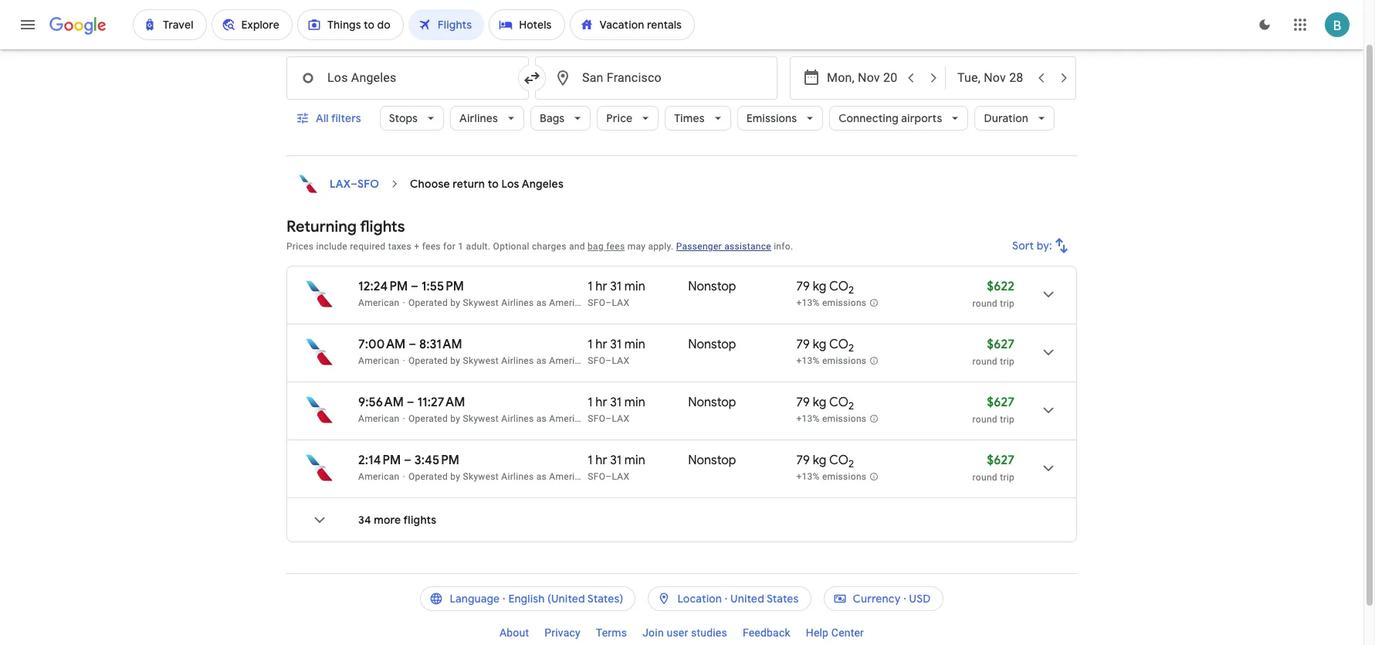 Task type: describe. For each thing, give the bounding box(es) containing it.
states
[[767, 592, 799, 606]]

Return text field
[[958, 57, 1029, 99]]

english
[[509, 592, 545, 606]]

$627 round trip for 8:31 am
[[973, 337, 1015, 367]]

taxes
[[388, 241, 412, 252]]

2 for 2:14 pm – 3:45 pm
[[849, 457, 854, 471]]

+13% emissions for 11:27 am
[[797, 413, 867, 424]]

operated for 1:55 pm
[[409, 297, 448, 308]]

all
[[316, 111, 329, 125]]

(united
[[548, 592, 585, 606]]

united
[[731, 592, 765, 606]]

airlines for 3:45 pm
[[502, 471, 534, 482]]

connecting
[[839, 111, 899, 125]]

for
[[443, 241, 456, 252]]

main menu image
[[19, 15, 37, 34]]

round for 3:45 pm
[[973, 472, 998, 483]]

kg for 1:55 pm
[[813, 279, 827, 294]]

eagle for 3:45 pm
[[593, 471, 617, 482]]

total duration 1 hr 31 min. element for 11:27 am
[[588, 395, 689, 413]]

apply.
[[648, 241, 674, 252]]

optional
[[493, 241, 530, 252]]

usd
[[910, 592, 931, 606]]

stops
[[389, 111, 418, 125]]

operated by skywest airlines as american eagle for 12:24 pm – 1:55 pm
[[409, 297, 617, 308]]

help center
[[806, 626, 864, 639]]

may
[[628, 241, 646, 252]]

34
[[358, 513, 371, 527]]

choose return to los angeles
[[410, 177, 564, 191]]

about link
[[492, 620, 537, 645]]

min for 11:27 am
[[625, 395, 646, 410]]

1 inside popup button
[[424, 30, 430, 42]]

connecting airports
[[839, 111, 943, 125]]

sort by:
[[1013, 239, 1053, 253]]

emissions button
[[737, 100, 824, 137]]

passenger
[[676, 241, 722, 252]]

2:14 pm – 3:45 pm
[[358, 453, 460, 468]]

Departure time: 7:00 AM. text field
[[358, 337, 406, 352]]

privacy
[[545, 626, 581, 639]]

flight details. leaves san francisco international airport at 12:24 pm on tuesday, november 28 and arrives at los angeles international airport at 1:55 pm on tuesday, november 28. image
[[1031, 276, 1068, 313]]

+13% for 3:45 pm
[[797, 471, 820, 482]]

1:55 pm
[[422, 279, 464, 294]]

connecting airports button
[[830, 100, 969, 137]]

+13% for 11:27 am
[[797, 413, 820, 424]]

skywest for 3:45 pm
[[463, 471, 499, 482]]

return
[[453, 177, 485, 191]]

leaves san francisco international airport at 9:56 am on tuesday, november 28 and arrives at los angeles international airport at 11:27 am on tuesday, november 28. element
[[358, 395, 465, 410]]

passenger assistance button
[[676, 241, 772, 252]]

angeles
[[522, 177, 564, 191]]

location
[[678, 592, 722, 606]]

los
[[502, 177, 520, 191]]

7:00 am
[[358, 337, 406, 352]]

31 for 7:00 am – 8:31 am
[[611, 337, 622, 352]]

trip for 11:27 am
[[1000, 414, 1015, 425]]

+13% emissions for 3:45 pm
[[797, 471, 867, 482]]

returning
[[287, 217, 357, 236]]

$627 for 2:14 pm – 3:45 pm
[[987, 453, 1015, 468]]

Arrival time: 3:45 PM. text field
[[415, 453, 460, 468]]

total duration 1 hr 31 min. element for 3:45 pm
[[588, 453, 689, 470]]

sfo for 12:24 pm – 1:55 pm
[[588, 297, 606, 308]]

as for 3:45 pm
[[537, 471, 547, 482]]

states)
[[588, 592, 624, 606]]

user
[[667, 626, 689, 639]]

about
[[500, 626, 529, 639]]

emissions for 11:27 am
[[823, 413, 867, 424]]

bags
[[540, 111, 565, 125]]

co for 12:24 pm – 1:55 pm
[[830, 279, 849, 294]]

language
[[450, 592, 500, 606]]

79 kg co 2 for 1:55 pm
[[797, 279, 854, 297]]

airlines inside popup button
[[460, 111, 498, 125]]

times button
[[665, 100, 731, 137]]

required
[[350, 241, 386, 252]]

lax – sfo
[[330, 177, 379, 191]]

bag fees button
[[588, 241, 625, 252]]

privacy link
[[537, 620, 589, 645]]

prices
[[287, 241, 314, 252]]

returning flights
[[287, 217, 405, 236]]

sfo for 7:00 am – 8:31 am
[[588, 355, 606, 366]]

by for 11:27 am
[[451, 413, 461, 424]]

3:45 pm
[[415, 453, 460, 468]]

9:56 am
[[358, 395, 404, 410]]

currency
[[853, 592, 901, 606]]

1 fees from the left
[[422, 241, 441, 252]]

adult.
[[466, 241, 491, 252]]

min for 8:31 am
[[625, 337, 646, 352]]

31 for 12:24 pm – 1:55 pm
[[611, 279, 622, 294]]

studies
[[691, 626, 728, 639]]

min for 1:55 pm
[[625, 279, 646, 294]]

627 US dollars text field
[[987, 395, 1015, 410]]

operated for 8:31 am
[[409, 355, 448, 366]]

airlines for 11:27 am
[[502, 413, 534, 424]]

assistance
[[725, 241, 772, 252]]

Arrival time: 8:31 AM. text field
[[419, 337, 463, 352]]

nonstop for 11:27 am
[[689, 395, 737, 410]]

9:56 am – 11:27 am
[[358, 395, 465, 410]]

Arrival time: 1:55 PM. text field
[[422, 279, 464, 294]]

include
[[316, 241, 348, 252]]

eagle for 8:31 am
[[593, 355, 617, 366]]

round for 1:55 pm
[[973, 298, 998, 309]]

to
[[488, 177, 499, 191]]

31 for 2:14 pm – 3:45 pm
[[611, 453, 622, 468]]

7:00 am – 8:31 am
[[358, 337, 463, 352]]

operated by skywest airlines as american eagle for 2:14 pm – 3:45 pm
[[409, 471, 617, 482]]

lax for 12:24 pm – 1:55 pm
[[612, 297, 630, 308]]

total duration 1 hr 31 min. element for 8:31 am
[[588, 337, 689, 355]]

1 button
[[396, 18, 458, 55]]

hr for 9:56 am – 11:27 am
[[596, 395, 608, 410]]

lax for 9:56 am – 11:27 am
[[612, 413, 630, 424]]

emissions for 3:45 pm
[[823, 471, 867, 482]]

and
[[569, 241, 585, 252]]

join
[[643, 626, 664, 639]]

operated for 11:27 am
[[409, 413, 448, 424]]

bags button
[[531, 100, 591, 137]]

Departure text field
[[827, 57, 898, 99]]

2 for 12:24 pm – 1:55 pm
[[849, 284, 854, 297]]

prices include required taxes + fees for 1 adult. optional charges and bag fees may apply. passenger assistance
[[287, 241, 772, 252]]

nonstop flight. element for 1:55 pm
[[689, 279, 737, 297]]

choose
[[410, 177, 450, 191]]

eagle for 1:55 pm
[[593, 297, 617, 308]]

79 for 11:27 am
[[797, 395, 810, 410]]

feedback
[[743, 626, 791, 639]]

hr for 7:00 am – 8:31 am
[[596, 337, 608, 352]]

charges
[[532, 241, 567, 252]]

join user studies
[[643, 626, 728, 639]]

+13% for 1:55 pm
[[797, 298, 820, 308]]

34 more flights image
[[301, 501, 338, 538]]

flight details. leaves san francisco international airport at 9:56 am on tuesday, november 28 and arrives at los angeles international airport at 11:27 am on tuesday, november 28. image
[[1031, 392, 1068, 429]]

kg for 8:31 am
[[813, 337, 827, 352]]

duration
[[984, 111, 1029, 125]]

Arrival time: 11:27 AM. text field
[[418, 395, 465, 410]]

$622 round trip
[[973, 279, 1015, 309]]

2 for 9:56 am – 11:27 am
[[849, 400, 854, 413]]

bag
[[588, 241, 604, 252]]

stops button
[[380, 100, 444, 137]]

lax for 2:14 pm – 3:45 pm
[[612, 471, 630, 482]]

airlines button
[[450, 100, 525, 137]]

+13% emissions for 8:31 am
[[797, 355, 867, 366]]

trip for 3:45 pm
[[1000, 472, 1015, 483]]

1 for 3:45 pm
[[588, 453, 593, 468]]

by for 3:45 pm
[[451, 471, 461, 482]]

flight details. leaves san francisco international airport at 7:00 am on tuesday, november 28 and arrives at los angeles international airport at 8:31 am on tuesday, november 28. image
[[1031, 334, 1068, 371]]

co for 7:00 am – 8:31 am
[[830, 337, 849, 352]]

flight details. leaves san francisco international airport at 2:14 pm on tuesday, november 28 and arrives at los angeles international airport at 3:45 pm on tuesday, november 28. image
[[1031, 450, 1068, 487]]

$627 for 7:00 am – 8:31 am
[[987, 337, 1015, 352]]

times
[[675, 111, 705, 125]]

by:
[[1037, 239, 1053, 253]]



Task type: locate. For each thing, give the bounding box(es) containing it.
1 2 from the top
[[849, 284, 854, 297]]

3 $627 from the top
[[987, 453, 1015, 468]]

2 total duration 1 hr 31 min. element from the top
[[588, 337, 689, 355]]

4 79 kg co 2 from the top
[[797, 453, 854, 471]]

2 1 hr 31 min sfo – lax from the top
[[588, 337, 646, 366]]

sort
[[1013, 239, 1035, 253]]

Departure time: 12:24 PM. text field
[[358, 279, 408, 294]]

2 $627 from the top
[[987, 395, 1015, 410]]

airlines for 8:31 am
[[502, 355, 534, 366]]

terms
[[596, 626, 627, 639]]

1 trip from the top
[[1000, 298, 1015, 309]]

flights
[[360, 217, 405, 236], [404, 513, 437, 527]]

0 horizontal spatial fees
[[422, 241, 441, 252]]

1 hr 31 min sfo – lax for 3:45 pm
[[588, 453, 646, 482]]

by down 11:27 am
[[451, 413, 461, 424]]

co for 9:56 am – 11:27 am
[[830, 395, 849, 410]]

skywest
[[463, 297, 499, 308], [463, 355, 499, 366], [463, 413, 499, 424], [463, 471, 499, 482]]

0 vertical spatial $627
[[987, 337, 1015, 352]]

2 trip from the top
[[1000, 356, 1015, 367]]

12:24 pm
[[358, 279, 408, 294]]

1 nonstop from the top
[[689, 279, 737, 294]]

1 $627 round trip from the top
[[973, 337, 1015, 367]]

1 79 from the top
[[797, 279, 810, 294]]

nonstop flight. element
[[689, 279, 737, 297], [689, 337, 737, 355], [689, 395, 737, 413], [689, 453, 737, 470]]

$627 left flight details. leaves san francisco international airport at 9:56 am on tuesday, november 28 and arrives at los angeles international airport at 11:27 am on tuesday, november 28. 'icon'
[[987, 395, 1015, 410]]

None text field
[[287, 56, 529, 100], [535, 56, 778, 100], [287, 56, 529, 100], [535, 56, 778, 100]]

leaves san francisco international airport at 12:24 pm on tuesday, november 28 and arrives at los angeles international airport at 1:55 pm on tuesday, november 28. element
[[358, 279, 464, 294]]

1 $627 from the top
[[987, 337, 1015, 352]]

1 vertical spatial flights
[[404, 513, 437, 527]]

fees right bag
[[607, 241, 625, 252]]

sfo
[[358, 177, 379, 191], [588, 297, 606, 308], [588, 355, 606, 366], [588, 413, 606, 424], [588, 471, 606, 482]]

as for 1:55 pm
[[537, 297, 547, 308]]

–
[[351, 177, 358, 191], [411, 279, 419, 294], [606, 297, 612, 308], [409, 337, 416, 352], [606, 355, 612, 366], [407, 395, 415, 410], [606, 413, 612, 424], [404, 453, 412, 468], [606, 471, 612, 482]]

2 skywest from the top
[[463, 355, 499, 366]]

$627 round trip up $627 text box
[[973, 395, 1015, 425]]

nonstop
[[689, 279, 737, 294], [689, 337, 737, 352], [689, 395, 737, 410], [689, 453, 737, 468]]

round down 627 us dollars text box
[[973, 414, 998, 425]]

airlines for 1:55 pm
[[502, 297, 534, 308]]

filters
[[331, 111, 361, 125]]

operated for 3:45 pm
[[409, 471, 448, 482]]

airports
[[902, 111, 943, 125]]

hr
[[596, 279, 608, 294], [596, 337, 608, 352], [596, 395, 608, 410], [596, 453, 608, 468]]

3 operated by skywest airlines as american eagle from the top
[[409, 413, 617, 424]]

3 as from the top
[[537, 413, 547, 424]]

2 kg from the top
[[813, 337, 827, 352]]

kg
[[813, 279, 827, 294], [813, 337, 827, 352], [813, 395, 827, 410], [813, 453, 827, 468]]

nonstop flight. element for 8:31 am
[[689, 337, 737, 355]]

operated down arrival time: 1:55 pm. text box at the left of page
[[409, 297, 448, 308]]

1 round from the top
[[973, 298, 998, 309]]

79 kg co 2 for 11:27 am
[[797, 395, 854, 413]]

8:31 am
[[419, 337, 463, 352]]

4 skywest from the top
[[463, 471, 499, 482]]

1 for 11:27 am
[[588, 395, 593, 410]]

4 +13% from the top
[[797, 471, 820, 482]]

2 hr from the top
[[596, 337, 608, 352]]

english (united states)
[[509, 592, 624, 606]]

terms link
[[589, 620, 635, 645]]

2 min from the top
[[625, 337, 646, 352]]

trip down 627 us dollars text box
[[1000, 414, 1015, 425]]

as
[[537, 297, 547, 308], [537, 355, 547, 366], [537, 413, 547, 424], [537, 471, 547, 482]]

hr for 12:24 pm – 1:55 pm
[[596, 279, 608, 294]]

skywest for 1:55 pm
[[463, 297, 499, 308]]

31 for 9:56 am – 11:27 am
[[611, 395, 622, 410]]

by
[[451, 297, 461, 308], [451, 355, 461, 366], [451, 413, 461, 424], [451, 471, 461, 482]]

1 +13% emissions from the top
[[797, 298, 867, 308]]

hr for 2:14 pm – 3:45 pm
[[596, 453, 608, 468]]

1 nonstop flight. element from the top
[[689, 279, 737, 297]]

3 emissions from the top
[[823, 413, 867, 424]]

4 nonstop flight. element from the top
[[689, 453, 737, 470]]

4 hr from the top
[[596, 453, 608, 468]]

round inside $622 round trip
[[973, 298, 998, 309]]

$627 round trip left flight details. leaves san francisco international airport at 2:14 pm on tuesday, november 28 and arrives at los angeles international airport at 3:45 pm on tuesday, november 28. icon
[[973, 453, 1015, 483]]

sort by: button
[[1007, 227, 1078, 264]]

2 nonstop from the top
[[689, 337, 737, 352]]

3 nonstop flight. element from the top
[[689, 395, 737, 413]]

627 US dollars text field
[[987, 337, 1015, 352]]

79 for 8:31 am
[[797, 337, 810, 352]]

79 for 1:55 pm
[[797, 279, 810, 294]]

nonstop for 3:45 pm
[[689, 453, 737, 468]]

79 kg co 2 for 3:45 pm
[[797, 453, 854, 471]]

2 operated by skywest airlines as american eagle from the top
[[409, 355, 617, 366]]

1 emissions from the top
[[823, 298, 867, 308]]

2 31 from the top
[[611, 337, 622, 352]]

Departure time: 2:14 PM. text field
[[358, 453, 401, 468]]

skywest for 11:27 am
[[463, 413, 499, 424]]

more
[[374, 513, 401, 527]]

627 US dollars text field
[[987, 453, 1015, 468]]

by down 3:45 pm
[[451, 471, 461, 482]]

1 hr 31 min sfo – lax for 8:31 am
[[588, 337, 646, 366]]

622 US dollars text field
[[987, 279, 1015, 294]]

4 operated by skywest airlines as american eagle from the top
[[409, 471, 617, 482]]

$627 left flight details. leaves san francisco international airport at 2:14 pm on tuesday, november 28 and arrives at los angeles international airport at 3:45 pm on tuesday, november 28. icon
[[987, 453, 1015, 468]]

3 skywest from the top
[[463, 413, 499, 424]]

3 $627 round trip from the top
[[973, 453, 1015, 483]]

united states
[[731, 592, 799, 606]]

price button
[[597, 100, 659, 137]]

trip down $627 text field
[[1000, 356, 1015, 367]]

4 79 from the top
[[797, 453, 810, 468]]

2 for 7:00 am – 8:31 am
[[849, 342, 854, 355]]

12:24 pm – 1:55 pm
[[358, 279, 464, 294]]

trip for 1:55 pm
[[1000, 298, 1015, 309]]

2 emissions from the top
[[823, 355, 867, 366]]

3 1 hr 31 min sfo – lax from the top
[[588, 395, 646, 424]]

1 as from the top
[[537, 297, 547, 308]]

1 hr 31 min sfo – lax for 1:55 pm
[[588, 279, 646, 308]]

Departure time: 9:56 AM. text field
[[358, 395, 404, 410]]

4 trip from the top
[[1000, 472, 1015, 483]]

3 hr from the top
[[596, 395, 608, 410]]

co for 2:14 pm – 3:45 pm
[[830, 453, 849, 468]]

1
[[424, 30, 430, 42], [458, 241, 464, 252], [588, 279, 593, 294], [588, 337, 593, 352], [588, 395, 593, 410], [588, 453, 593, 468]]

79
[[797, 279, 810, 294], [797, 337, 810, 352], [797, 395, 810, 410], [797, 453, 810, 468]]

1 hr from the top
[[596, 279, 608, 294]]

round down $622 text field
[[973, 298, 998, 309]]

1 vertical spatial $627
[[987, 395, 1015, 410]]

round for 11:27 am
[[973, 414, 998, 425]]

trip for 8:31 am
[[1000, 356, 1015, 367]]

2 fees from the left
[[607, 241, 625, 252]]

operated
[[409, 297, 448, 308], [409, 355, 448, 366], [409, 413, 448, 424], [409, 471, 448, 482]]

trip down $622
[[1000, 298, 1015, 309]]

2 by from the top
[[451, 355, 461, 366]]

79 kg co 2
[[797, 279, 854, 297], [797, 337, 854, 355], [797, 395, 854, 413], [797, 453, 854, 471]]

2 +13% emissions from the top
[[797, 355, 867, 366]]

leaves san francisco international airport at 2:14 pm on tuesday, november 28 and arrives at los angeles international airport at 3:45 pm on tuesday, november 28. element
[[358, 453, 460, 468]]

feedback link
[[735, 620, 799, 645]]

1 31 from the top
[[611, 279, 622, 294]]

3 +13% from the top
[[797, 413, 820, 424]]

operated down 11:27 am
[[409, 413, 448, 424]]

none search field containing all filters
[[287, 18, 1078, 156]]

4 min from the top
[[625, 453, 646, 468]]

3 operated from the top
[[409, 413, 448, 424]]

+13% for 8:31 am
[[797, 355, 820, 366]]

nonstop for 1:55 pm
[[689, 279, 737, 294]]

flights right more
[[404, 513, 437, 527]]

help center link
[[799, 620, 872, 645]]

2 operated from the top
[[409, 355, 448, 366]]

1 kg from the top
[[813, 279, 827, 294]]

$627 for 9:56 am – 11:27 am
[[987, 395, 1015, 410]]

operated by skywest airlines as american eagle for 7:00 am – 8:31 am
[[409, 355, 617, 366]]

3 by from the top
[[451, 413, 461, 424]]

1 total duration 1 hr 31 min. element from the top
[[588, 279, 689, 297]]

1 horizontal spatial fees
[[607, 241, 625, 252]]

3 trip from the top
[[1000, 414, 1015, 425]]

$627 round trip for 11:27 am
[[973, 395, 1015, 425]]

as for 11:27 am
[[537, 413, 547, 424]]

4 by from the top
[[451, 471, 461, 482]]

total duration 1 hr 31 min. element
[[588, 279, 689, 297], [588, 337, 689, 355], [588, 395, 689, 413], [588, 453, 689, 470]]

2 79 from the top
[[797, 337, 810, 352]]

by down arrival time: 1:55 pm. text box at the left of page
[[451, 297, 461, 308]]

4 total duration 1 hr 31 min. element from the top
[[588, 453, 689, 470]]

1 for 1:55 pm
[[588, 279, 593, 294]]

flights up required
[[360, 217, 405, 236]]

$622
[[987, 279, 1015, 294]]

4 co from the top
[[830, 453, 849, 468]]

nonstop flight. element for 11:27 am
[[689, 395, 737, 413]]

help
[[806, 626, 829, 639]]

emissions
[[823, 298, 867, 308], [823, 355, 867, 366], [823, 413, 867, 424], [823, 471, 867, 482]]

11:27 am
[[418, 395, 465, 410]]

lax for 7:00 am – 8:31 am
[[612, 355, 630, 366]]

1 hr 31 min sfo – lax
[[588, 279, 646, 308], [588, 337, 646, 366], [588, 395, 646, 424], [588, 453, 646, 482]]

sfo for 9:56 am – 11:27 am
[[588, 413, 606, 424]]

1 eagle from the top
[[593, 297, 617, 308]]

2 nonstop flight. element from the top
[[689, 337, 737, 355]]

2 as from the top
[[537, 355, 547, 366]]

3 nonstop from the top
[[689, 395, 737, 410]]

0 vertical spatial $627 round trip
[[973, 337, 1015, 367]]

duration button
[[975, 100, 1055, 137]]

as for 8:31 am
[[537, 355, 547, 366]]

trip inside $622 round trip
[[1000, 298, 1015, 309]]

3 +13% emissions from the top
[[797, 413, 867, 424]]

operated down 3:45 pm
[[409, 471, 448, 482]]

4 nonstop from the top
[[689, 453, 737, 468]]

change appearance image
[[1247, 6, 1284, 43]]

1 operated by skywest airlines as american eagle from the top
[[409, 297, 617, 308]]

3 2 from the top
[[849, 400, 854, 413]]

round down $627 text box
[[973, 472, 998, 483]]

2 79 kg co 2 from the top
[[797, 337, 854, 355]]

1 for 8:31 am
[[588, 337, 593, 352]]

emissions for 1:55 pm
[[823, 298, 867, 308]]

4 kg from the top
[[813, 453, 827, 468]]

price
[[607, 111, 633, 125]]

3 round from the top
[[973, 414, 998, 425]]

3 eagle from the top
[[593, 413, 617, 424]]

operated down 8:31 am
[[409, 355, 448, 366]]

2 vertical spatial $627
[[987, 453, 1015, 468]]

by down arrival time: 8:31 am. "text field" at bottom left
[[451, 355, 461, 366]]

airlines
[[460, 111, 498, 125], [502, 297, 534, 308], [502, 355, 534, 366], [502, 413, 534, 424], [502, 471, 534, 482]]

all filters
[[316, 111, 361, 125]]

34 more flights
[[358, 513, 437, 527]]

2 eagle from the top
[[593, 355, 617, 366]]

1 operated from the top
[[409, 297, 448, 308]]

round down $627 text field
[[973, 356, 998, 367]]

2
[[849, 284, 854, 297], [849, 342, 854, 355], [849, 400, 854, 413], [849, 457, 854, 471]]

+13% emissions
[[797, 298, 867, 308], [797, 355, 867, 366], [797, 413, 867, 424], [797, 471, 867, 482]]

1 skywest from the top
[[463, 297, 499, 308]]

3 kg from the top
[[813, 395, 827, 410]]

fees
[[422, 241, 441, 252], [607, 241, 625, 252]]

emissions
[[747, 111, 797, 125]]

3 31 from the top
[[611, 395, 622, 410]]

$627
[[987, 337, 1015, 352], [987, 395, 1015, 410], [987, 453, 1015, 468]]

4 31 from the top
[[611, 453, 622, 468]]

2 +13% from the top
[[797, 355, 820, 366]]

all filters button
[[287, 100, 374, 137]]

4 emissions from the top
[[823, 471, 867, 482]]

4 1 hr 31 min sfo – lax from the top
[[588, 453, 646, 482]]

1 co from the top
[[830, 279, 849, 294]]

4 as from the top
[[537, 471, 547, 482]]

1 min from the top
[[625, 279, 646, 294]]

1 vertical spatial $627 round trip
[[973, 395, 1015, 425]]

2 round from the top
[[973, 356, 998, 367]]

by for 1:55 pm
[[451, 297, 461, 308]]

3 total duration 1 hr 31 min. element from the top
[[588, 395, 689, 413]]

fees right +
[[422, 241, 441, 252]]

eagle for 11:27 am
[[593, 413, 617, 424]]

None search field
[[287, 18, 1078, 156]]

2 co from the top
[[830, 337, 849, 352]]

4 +13% emissions from the top
[[797, 471, 867, 482]]

center
[[832, 626, 864, 639]]

79 kg co 2 for 8:31 am
[[797, 337, 854, 355]]

1 79 kg co 2 from the top
[[797, 279, 854, 297]]

3 79 kg co 2 from the top
[[797, 395, 854, 413]]

1 +13% from the top
[[797, 298, 820, 308]]

1 1 hr 31 min sfo – lax from the top
[[588, 279, 646, 308]]

round
[[973, 298, 998, 309], [973, 356, 998, 367], [973, 414, 998, 425], [973, 472, 998, 483]]

swap origin and destination. image
[[523, 69, 542, 87]]

79 for 3:45 pm
[[797, 453, 810, 468]]

2:14 pm
[[358, 453, 401, 468]]

$627 round trip
[[973, 337, 1015, 367], [973, 395, 1015, 425], [973, 453, 1015, 483]]

skywest for 8:31 am
[[463, 355, 499, 366]]

4 operated from the top
[[409, 471, 448, 482]]

round for 8:31 am
[[973, 356, 998, 367]]

+13% emissions for 1:55 pm
[[797, 298, 867, 308]]

0 vertical spatial flights
[[360, 217, 405, 236]]

kg for 11:27 am
[[813, 395, 827, 410]]

2 $627 round trip from the top
[[973, 395, 1015, 425]]

returning flights main content
[[287, 168, 1078, 555]]

operated by skywest airlines as american eagle
[[409, 297, 617, 308], [409, 355, 617, 366], [409, 413, 617, 424], [409, 471, 617, 482]]

4 round from the top
[[973, 472, 998, 483]]

trip down $627 text box
[[1000, 472, 1015, 483]]

nonstop flight. element for 3:45 pm
[[689, 453, 737, 470]]

4 eagle from the top
[[593, 471, 617, 482]]

eagle
[[593, 297, 617, 308], [593, 355, 617, 366], [593, 413, 617, 424], [593, 471, 617, 482]]

$627 round trip up 627 us dollars text box
[[973, 337, 1015, 367]]

4 2 from the top
[[849, 457, 854, 471]]

1 hr 31 min sfo – lax for 11:27 am
[[588, 395, 646, 424]]

2 vertical spatial $627 round trip
[[973, 453, 1015, 483]]

1 by from the top
[[451, 297, 461, 308]]

2 2 from the top
[[849, 342, 854, 355]]

join user studies link
[[635, 620, 735, 645]]

3 min from the top
[[625, 395, 646, 410]]

+
[[414, 241, 420, 252]]

$627 round trip for 3:45 pm
[[973, 453, 1015, 483]]

total duration 1 hr 31 min. element for 1:55 pm
[[588, 279, 689, 297]]

by for 8:31 am
[[451, 355, 461, 366]]

3 co from the top
[[830, 395, 849, 410]]

$627 left flight details. leaves san francisco international airport at 7:00 am on tuesday, november 28 and arrives at los angeles international airport at 8:31 am on tuesday, november 28. image on the bottom right of the page
[[987, 337, 1015, 352]]

emissions for 8:31 am
[[823, 355, 867, 366]]

sfo for 2:14 pm – 3:45 pm
[[588, 471, 606, 482]]

min for 3:45 pm
[[625, 453, 646, 468]]

leaves san francisco international airport at 7:00 am on tuesday, november 28 and arrives at los angeles international airport at 8:31 am on tuesday, november 28. element
[[358, 337, 463, 352]]

3 79 from the top
[[797, 395, 810, 410]]



Task type: vqa. For each thing, say whether or not it's contained in the screenshot.


